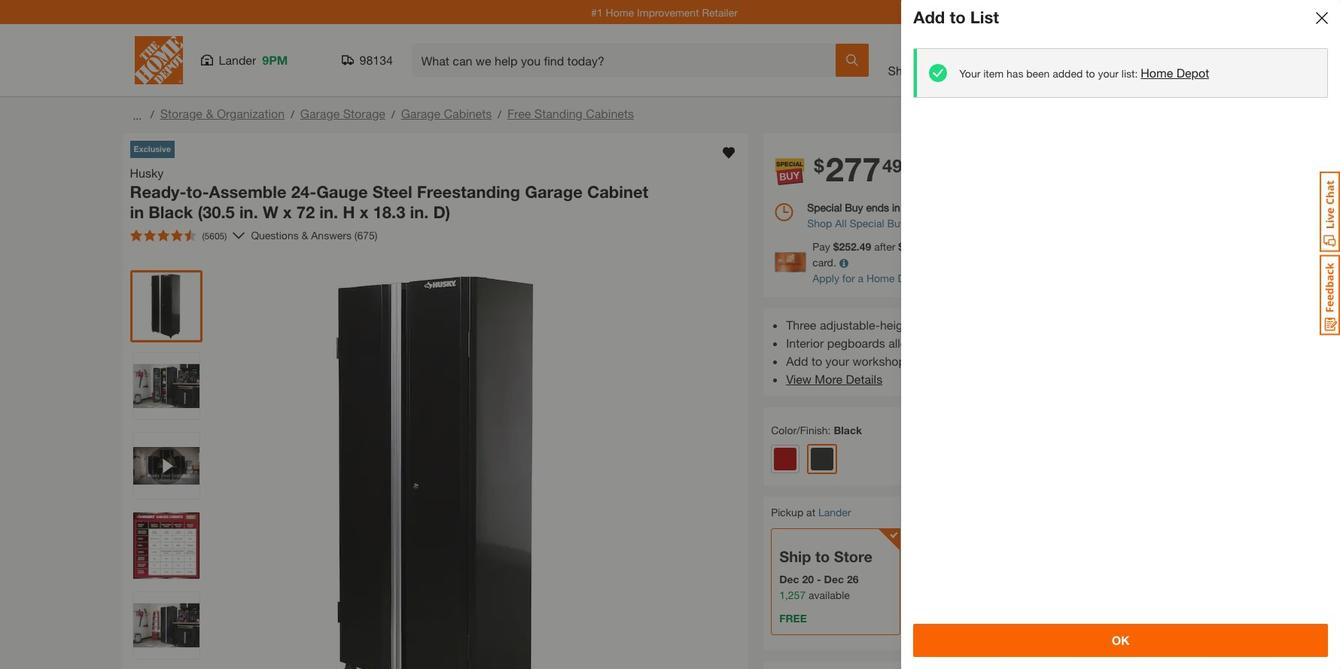 Task type: vqa. For each thing, say whether or not it's contained in the screenshot.
card.
yes



Task type: describe. For each thing, give the bounding box(es) containing it.
the
[[921, 217, 936, 230]]

1 vertical spatial a
[[858, 272, 864, 285]]

ok
[[1112, 633, 1130, 648]]

feedback link image
[[1320, 254, 1340, 336]]

shop all
[[888, 63, 933, 78]]

49
[[882, 155, 902, 176]]

lots
[[1004, 318, 1023, 332]]

your inside three adjustable-height shelves provide lots of tool storage interior pegboards allow you to hang a variety of items add to your workshop, mudroom, pantry or basement view more details
[[826, 354, 849, 368]]

details
[[846, 372, 883, 386]]

all inside special buy ends in 13 shop all special buy of the day
[[835, 217, 847, 230]]

1 horizontal spatial home
[[867, 272, 895, 285]]

& inside ... / storage & organization / garage storage / garage cabinets / free standing cabinets
[[206, 106, 213, 120]]

opening
[[1111, 240, 1149, 253]]

husky link
[[130, 164, 170, 182]]

storage & organization link
[[160, 106, 285, 120]]

1 in. from the left
[[239, 203, 258, 222]]

list:
[[1122, 67, 1138, 80]]

hang
[[957, 336, 984, 350]]

basement
[[1023, 354, 1076, 368]]

4.5 stars image
[[130, 229, 196, 241]]

black husky free standing cabinets g3002t us 64.0 image
[[133, 273, 199, 339]]

card
[[981, 272, 1004, 285]]

black inside husky ready-to-assemble 24-gauge steel freestanding garage cabinet in black (30.5 in. w x 72 in. h x 18.3 in. d)
[[149, 203, 193, 222]]

interior
[[786, 336, 824, 350]]

view more details link
[[786, 372, 883, 386]]

add inside three adjustable-height shelves provide lots of tool storage interior pegboards allow you to hang a variety of items add to your workshop, mudroom, pantry or basement view more details
[[786, 354, 808, 368]]

1 vertical spatial lander
[[818, 506, 851, 519]]

1 / from the left
[[151, 108, 154, 120]]

:
[[828, 424, 831, 437]]

in inside husky ready-to-assemble 24-gauge steel freestanding garage cabinet in black (30.5 in. w x 72 in. h x 18.3 in. d)
[[130, 203, 144, 222]]

has
[[1007, 67, 1024, 80]]

provide
[[960, 318, 1001, 332]]

3 / from the left
[[391, 108, 395, 120]]

diy button
[[1019, 42, 1067, 78]]

277
[[826, 150, 881, 190]]

garage cabinets link
[[401, 106, 492, 120]]

3 in. from the left
[[410, 203, 429, 222]]

1 vertical spatial of
[[1027, 318, 1037, 332]]

... / storage & organization / garage storage / garage cabinets / free standing cabinets
[[130, 106, 634, 122]]

98134
[[360, 53, 393, 67]]

apply
[[813, 272, 839, 285]]

to inside the your item has been added to your list: home depot
[[1086, 67, 1095, 80]]

pay
[[813, 240, 830, 253]]

98134 button
[[341, 53, 393, 68]]

apply now image
[[775, 252, 813, 272]]

gauge
[[316, 182, 368, 201]]

services button
[[953, 42, 1001, 78]]

after
[[874, 240, 896, 253]]

black image
[[811, 448, 834, 471]]

shop all special buy of the day link
[[775, 215, 1195, 231]]

1 vertical spatial special
[[850, 217, 884, 230]]

h
[[343, 203, 355, 222]]

0 horizontal spatial special
[[807, 201, 842, 214]]

me button
[[1085, 42, 1134, 78]]

in inside special buy ends in 13 shop all special buy of the day
[[892, 201, 900, 214]]

the home depot logo image
[[134, 36, 183, 84]]

home depot link
[[1141, 66, 1209, 80]]

consumer
[[929, 272, 978, 285]]

#1 home improvement retailer
[[591, 6, 738, 18]]

1 horizontal spatial garage
[[401, 106, 441, 120]]

day
[[938, 217, 957, 230]]

apply for a home depot consumer card link
[[813, 272, 1004, 285]]

18.3
[[373, 203, 405, 222]]

pay $ 252.49 after $
[[813, 240, 904, 253]]

d)
[[433, 203, 450, 222]]

1,257
[[779, 589, 806, 601]]

adjustable-
[[820, 318, 880, 332]]

more
[[815, 372, 843, 386]]

1 horizontal spatial black
[[834, 424, 862, 437]]

your total qualifying purchase upon opening a new card.
[[813, 240, 1180, 269]]

1 x from the left
[[283, 203, 292, 222]]

pickup at lander
[[771, 506, 851, 519]]

... button
[[130, 105, 145, 126]]

for
[[842, 272, 855, 285]]

or
[[1009, 354, 1020, 368]]

home inside alert
[[1141, 66, 1173, 80]]

garage inside husky ready-to-assemble 24-gauge steel freestanding garage cabinet in black (30.5 in. w x 72 in. h x 18.3 in. d)
[[525, 182, 583, 201]]

standing
[[534, 106, 583, 120]]

organization
[[217, 106, 285, 120]]

1 horizontal spatial $
[[833, 240, 839, 253]]

20
[[802, 573, 814, 586]]

(5605) button
[[124, 223, 233, 247]]

13
[[903, 201, 915, 214]]

steel
[[372, 182, 412, 201]]

view
[[786, 372, 812, 386]]

three
[[786, 318, 817, 332]]

black husky free standing cabinets g3002t us 40.2 image
[[133, 512, 199, 579]]

ends
[[866, 201, 889, 214]]

purchase
[[1038, 240, 1081, 253]]

1 cabinets from the left
[[444, 106, 492, 120]]

(5605)
[[202, 230, 227, 241]]

ship
[[779, 548, 811, 565]]

pegboards
[[827, 336, 885, 350]]

24-
[[291, 182, 316, 201]]

improvement
[[637, 6, 699, 18]]

5966907943001 image
[[133, 433, 199, 499]]

your item has been added to your list: home depot
[[959, 66, 1209, 80]]

2 / from the left
[[291, 108, 294, 120]]

0 horizontal spatial depot
[[898, 272, 927, 285]]

shop all button
[[887, 42, 935, 78]]

free button
[[909, 528, 1038, 635]]

2 vertical spatial of
[[1036, 336, 1046, 350]]

1 horizontal spatial buy
[[887, 217, 906, 230]]

exclusive
[[134, 144, 171, 154]]

live chat image
[[1320, 172, 1340, 252]]

card.
[[813, 256, 836, 269]]

ok button
[[914, 624, 1328, 657]]

apply for a home depot consumer card
[[813, 272, 1004, 285]]

lander button
[[818, 506, 851, 519]]



Task type: locate. For each thing, give the bounding box(es) containing it.
2 x from the left
[[360, 203, 369, 222]]

cart link
[[1152, 42, 1185, 78]]

qualifying
[[990, 240, 1035, 253]]

been
[[1026, 67, 1050, 80]]

pickup
[[771, 506, 804, 519]]

shop left the your
[[888, 63, 917, 78]]

/ left 'free'
[[498, 108, 501, 120]]

workshop,
[[853, 354, 909, 368]]

new
[[1161, 240, 1180, 253]]

x right the h
[[360, 203, 369, 222]]

0 horizontal spatial all
[[835, 217, 847, 230]]

/ right the organization
[[291, 108, 294, 120]]

0 horizontal spatial a
[[858, 272, 864, 285]]

1 dec from the left
[[779, 573, 799, 586]]

store
[[834, 548, 873, 565]]

your inside the your total qualifying purchase upon opening a new card.
[[943, 240, 963, 253]]

1 horizontal spatial add
[[914, 8, 945, 27]]

shop inside special buy ends in 13 shop all special buy of the day
[[807, 217, 832, 230]]

in. left d) on the top
[[410, 203, 429, 222]]

garage
[[300, 106, 340, 120], [401, 106, 441, 120], [525, 182, 583, 201]]

available
[[809, 589, 850, 601]]

(5605) link
[[124, 223, 245, 247]]

0 horizontal spatial your
[[826, 354, 849, 368]]

dec right -
[[824, 573, 844, 586]]

What can we help you find today? search field
[[421, 44, 835, 76]]

0 vertical spatial shop
[[888, 63, 917, 78]]

$ 277 49
[[814, 150, 902, 190]]

home down after
[[867, 272, 895, 285]]

to right you
[[943, 336, 953, 350]]

2 dec from the left
[[824, 573, 844, 586]]

in left 13
[[892, 201, 900, 214]]

color/finish : black
[[771, 424, 862, 437]]

1 horizontal spatial x
[[360, 203, 369, 222]]

assemble
[[209, 182, 287, 201]]

1 horizontal spatial special
[[850, 217, 884, 230]]

in. down assemble
[[239, 203, 258, 222]]

your left list: on the top of page
[[1098, 67, 1119, 80]]

2 vertical spatial a
[[987, 336, 993, 350]]

storage right the "..." button
[[160, 106, 202, 120]]

your up view more details link
[[826, 354, 849, 368]]

1 horizontal spatial lander
[[818, 506, 851, 519]]

/ right ...
[[151, 108, 154, 120]]

0 vertical spatial lander
[[219, 53, 256, 67]]

0 horizontal spatial garage
[[300, 106, 340, 120]]

& down 72
[[302, 229, 308, 242]]

0 horizontal spatial buy
[[845, 201, 863, 214]]

0 horizontal spatial in.
[[239, 203, 258, 222]]

0 horizontal spatial lander
[[219, 53, 256, 67]]

questions
[[251, 229, 299, 242]]

0 horizontal spatial home
[[606, 6, 634, 18]]

2 free from the left
[[917, 612, 945, 625]]

to left me
[[1086, 67, 1095, 80]]

item
[[983, 67, 1004, 80]]

your left the "total" at the right top of page
[[943, 240, 963, 253]]

1 horizontal spatial a
[[987, 336, 993, 350]]

2 in. from the left
[[319, 203, 338, 222]]

1 vertical spatial your
[[943, 240, 963, 253]]

cabinets left 'free'
[[444, 106, 492, 120]]

of inside special buy ends in 13 shop all special buy of the day
[[909, 217, 918, 230]]

freestanding
[[417, 182, 520, 201]]

answers
[[311, 229, 352, 242]]

close image
[[1316, 12, 1328, 24]]

your
[[959, 67, 981, 80]]

72
[[296, 203, 315, 222]]

free inside button
[[917, 612, 945, 625]]

2 horizontal spatial a
[[1152, 240, 1158, 253]]

special up pay
[[807, 201, 842, 214]]

home depot alert
[[914, 48, 1328, 98]]

husky ready-to-assemble 24-gauge steel freestanding garage cabinet in black (30.5 in. w x 72 in. h x 18.3 in. d)
[[130, 165, 649, 222]]

1 horizontal spatial depot
[[1177, 66, 1209, 80]]

garage storage link
[[300, 106, 385, 120]]

a up the pantry
[[987, 336, 993, 350]]

red image
[[774, 448, 797, 471]]

252.49
[[839, 240, 871, 253]]

all inside button
[[920, 63, 933, 78]]

diy
[[1033, 63, 1053, 78]]

your
[[1098, 67, 1119, 80], [943, 240, 963, 253], [826, 354, 849, 368]]

4 / from the left
[[498, 108, 501, 120]]

home right #1
[[606, 6, 634, 18]]

storage down 98134 button
[[343, 106, 385, 120]]

special down ends
[[850, 217, 884, 230]]

$ inside $ 277 49
[[814, 155, 824, 176]]

upon
[[1084, 240, 1108, 253]]

a inside the your total qualifying purchase upon opening a new card.
[[1152, 240, 1158, 253]]

to up more at the bottom of page
[[812, 354, 822, 368]]

allow
[[889, 336, 916, 350]]

0 horizontal spatial $
[[814, 155, 824, 176]]

1 horizontal spatial in.
[[319, 203, 338, 222]]

0 horizontal spatial dec
[[779, 573, 799, 586]]

1 storage from the left
[[160, 106, 202, 120]]

2 horizontal spatial home
[[1141, 66, 1173, 80]]

storage
[[1064, 318, 1105, 332]]

0 vertical spatial black
[[149, 203, 193, 222]]

all up the 252.49 at right top
[[835, 217, 847, 230]]

a left new
[[1152, 240, 1158, 253]]

2 cabinets from the left
[[586, 106, 634, 120]]

& left the organization
[[206, 106, 213, 120]]

black up (5605) button
[[149, 203, 193, 222]]

black husky free standing cabinets g3002t us a0.3 image
[[133, 592, 199, 658]]

shop up pay
[[807, 217, 832, 230]]

info image
[[839, 259, 848, 268]]

1 free from the left
[[779, 612, 807, 625]]

(30.5
[[198, 203, 235, 222]]

you
[[920, 336, 939, 350]]

free
[[507, 106, 531, 120]]

depot left consumer
[[898, 272, 927, 285]]

a right for
[[858, 272, 864, 285]]

lander
[[219, 53, 256, 67], [818, 506, 851, 519]]

to up -
[[815, 548, 830, 565]]

cabinets right the "standing" on the left top of page
[[586, 106, 634, 120]]

1 horizontal spatial free
[[917, 612, 945, 625]]

retailer
[[702, 6, 738, 18]]

to inside ship to store dec 20 - dec 26 1,257 available
[[815, 548, 830, 565]]

$ left 277
[[814, 155, 824, 176]]

husky
[[130, 165, 164, 180]]

-
[[817, 573, 821, 586]]

0 horizontal spatial storage
[[160, 106, 202, 120]]

1 vertical spatial black
[[834, 424, 862, 437]]

0 vertical spatial buy
[[845, 201, 863, 214]]

0 horizontal spatial shop
[[807, 217, 832, 230]]

1 vertical spatial depot
[[898, 272, 927, 285]]

1 vertical spatial shop
[[807, 217, 832, 230]]

(675)
[[355, 229, 378, 242]]

shop inside shop all button
[[888, 63, 917, 78]]

three adjustable-height shelves provide lots of tool storage interior pegboards allow you to hang a variety of items add to your workshop, mudroom, pantry or basement view more details
[[786, 318, 1105, 386]]

total
[[966, 240, 987, 253]]

26
[[847, 573, 859, 586]]

0 horizontal spatial black
[[149, 203, 193, 222]]

in.
[[239, 203, 258, 222], [319, 203, 338, 222], [410, 203, 429, 222]]

in. left the h
[[319, 203, 338, 222]]

items
[[1049, 336, 1079, 350]]

0 horizontal spatial in
[[130, 203, 144, 222]]

$ right after
[[898, 240, 904, 253]]

a inside three adjustable-height shelves provide lots of tool storage interior pegboards allow you to hang a variety of items add to your workshop, mudroom, pantry or basement view more details
[[987, 336, 993, 350]]

0 vertical spatial depot
[[1177, 66, 1209, 80]]

1 vertical spatial all
[[835, 217, 847, 230]]

depot right list: on the top of page
[[1177, 66, 1209, 80]]

2 vertical spatial your
[[826, 354, 849, 368]]

0 horizontal spatial add
[[786, 354, 808, 368]]

variety
[[997, 336, 1032, 350]]

1 horizontal spatial in
[[892, 201, 900, 214]]

to left list
[[950, 8, 966, 27]]

black
[[149, 203, 193, 222], [834, 424, 862, 437]]

x right w
[[283, 203, 292, 222]]

buy down 13
[[887, 217, 906, 230]]

shelves
[[917, 318, 957, 332]]

color/finish
[[771, 424, 828, 437]]

0 vertical spatial &
[[206, 106, 213, 120]]

ship to store dec 20 - dec 26 1,257 available
[[779, 548, 873, 601]]

0 horizontal spatial cabinets
[[444, 106, 492, 120]]

all left the your
[[920, 63, 933, 78]]

your inside the your item has been added to your list: home depot
[[1098, 67, 1119, 80]]

home
[[606, 6, 634, 18], [1141, 66, 1173, 80], [867, 272, 895, 285]]

special buy ends in 13 shop all special buy of the day
[[807, 201, 957, 230]]

of left the
[[909, 217, 918, 230]]

black right :
[[834, 424, 862, 437]]

1 horizontal spatial your
[[943, 240, 963, 253]]

add up shop all button
[[914, 8, 945, 27]]

lander left '9pm'
[[219, 53, 256, 67]]

0 vertical spatial a
[[1152, 240, 1158, 253]]

add to list
[[914, 8, 999, 27]]

2 horizontal spatial your
[[1098, 67, 1119, 80]]

height
[[880, 318, 913, 332]]

2 vertical spatial home
[[867, 272, 895, 285]]

1 horizontal spatial all
[[920, 63, 933, 78]]

a
[[1152, 240, 1158, 253], [858, 272, 864, 285], [987, 336, 993, 350]]

dec up 1,257
[[779, 573, 799, 586]]

1 horizontal spatial &
[[302, 229, 308, 242]]

me
[[1101, 63, 1118, 78]]

0 vertical spatial of
[[909, 217, 918, 230]]

in down ready- on the top left
[[130, 203, 144, 222]]

of right lots
[[1027, 318, 1037, 332]]

0 horizontal spatial x
[[283, 203, 292, 222]]

pantry
[[971, 354, 1005, 368]]

0 horizontal spatial free
[[779, 612, 807, 625]]

ready-
[[130, 182, 186, 201]]

1 vertical spatial &
[[302, 229, 308, 242]]

0 vertical spatial special
[[807, 201, 842, 214]]

w
[[263, 203, 278, 222]]

0 vertical spatial add
[[914, 8, 945, 27]]

0 horizontal spatial &
[[206, 106, 213, 120]]

$
[[814, 155, 824, 176], [833, 240, 839, 253], [898, 240, 904, 253]]

2 storage from the left
[[343, 106, 385, 120]]

depot inside alert
[[1177, 66, 1209, 80]]

1 horizontal spatial storage
[[343, 106, 385, 120]]

home right list: on the top of page
[[1141, 66, 1173, 80]]

buy left ends
[[845, 201, 863, 214]]

1 horizontal spatial shop
[[888, 63, 917, 78]]

black husky free standing cabinets g3002t us e1.1 image
[[133, 353, 199, 419]]

1 horizontal spatial dec
[[824, 573, 844, 586]]

x
[[283, 203, 292, 222], [360, 203, 369, 222]]

0 vertical spatial your
[[1098, 67, 1119, 80]]

$ right pay
[[833, 240, 839, 253]]

2 horizontal spatial $
[[898, 240, 904, 253]]

0 vertical spatial home
[[606, 6, 634, 18]]

lander 9pm
[[219, 53, 288, 67]]

&
[[206, 106, 213, 120], [302, 229, 308, 242]]

cart
[[1157, 63, 1180, 78]]

1 horizontal spatial cabinets
[[586, 106, 634, 120]]

lander right at
[[818, 506, 851, 519]]

2 horizontal spatial in.
[[410, 203, 429, 222]]

depot
[[1177, 66, 1209, 80], [898, 272, 927, 285]]

0 vertical spatial all
[[920, 63, 933, 78]]

all
[[920, 63, 933, 78], [835, 217, 847, 230]]

to-
[[186, 182, 209, 201]]

1 vertical spatial add
[[786, 354, 808, 368]]

/ right garage storage link
[[391, 108, 395, 120]]

1 vertical spatial home
[[1141, 66, 1173, 80]]

buy
[[845, 201, 863, 214], [887, 217, 906, 230]]

...
[[133, 109, 142, 122]]

add up view
[[786, 354, 808, 368]]

special
[[807, 201, 842, 214], [850, 217, 884, 230]]

of up basement
[[1036, 336, 1046, 350]]

9pm
[[262, 53, 288, 67]]

1 vertical spatial buy
[[887, 217, 906, 230]]

cabinets
[[444, 106, 492, 120], [586, 106, 634, 120]]

2 horizontal spatial garage
[[525, 182, 583, 201]]



